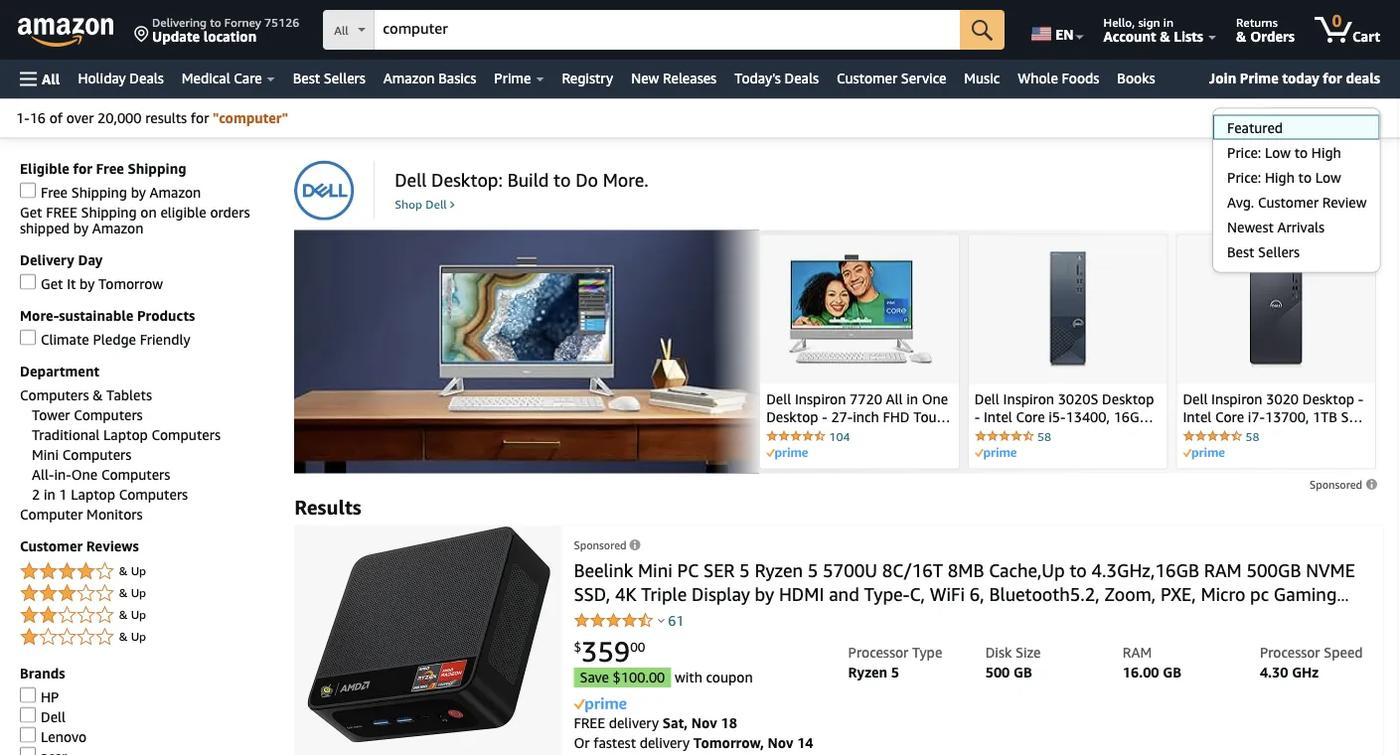 Task type: describe. For each thing, give the bounding box(es) containing it.
mini inside department computers & tablets tower computers traditional laptop computers mini computers all-in-one computers 2 in 1 laptop computers computer monitors
[[32, 446, 59, 463]]

checkbox image for get
[[20, 274, 36, 290]]

58 link for i5-
[[975, 429, 1162, 444]]

sponsored ad - beelink mini pc ser 5 ryzen 5 5700u 8c/16t 8mb cache,up to 4.3ghz,16gb ram 500gb nvme ssd, 4k triple displa... image
[[307, 526, 551, 743]]

size
[[1016, 644, 1041, 661]]

16.00
[[1123, 664, 1160, 680]]

eligible for prime. image
[[975, 448, 1017, 460]]

& up for first & up link from the bottom of the customer reviews element on the left
[[119, 630, 146, 644]]

more-
[[20, 307, 59, 324]]

eligible for prime. image for core
[[1184, 448, 1225, 460]]

2 stars & up element
[[20, 604, 275, 628]]

sellers inside featured price: low to high price: high to low avg. customer review newest arrivals best sellers
[[1259, 244, 1301, 260]]

all inside search box
[[334, 23, 349, 37]]

core for i5-
[[1017, 409, 1046, 425]]

amazon basics link
[[375, 65, 485, 92]]

to up avg. customer review link
[[1299, 169, 1312, 185]]

desktop for 1tb
[[1303, 391, 1355, 407]]

1 vertical spatial shipping
[[71, 184, 127, 200]]

16g…
[[1114, 409, 1154, 425]]

beelink mini pc ser 5 ryzen 5 5700u 8c/16t 8mb cache,up to 4.3ghz,16gb ram 500gb nvme ssd, 4k triple display by hdmi and type-c, wifi 6, bluetooth5.2, zoom, pxe, micro pc gaming computer link
[[574, 560, 1356, 629]]

0 vertical spatial high
[[1312, 144, 1342, 161]]

over
[[66, 110, 94, 126]]

mini computers link
[[32, 446, 132, 463]]

lists
[[1175, 28, 1204, 44]]

pc
[[678, 560, 699, 581]]

lenovo
[[41, 729, 87, 745]]

$ 359 00
[[574, 635, 646, 668]]

& inside department computers & tablets tower computers traditional laptop computers mini computers all-in-one computers 2 in 1 laptop computers computer monitors
[[93, 387, 103, 403]]

climate pledge friendly link
[[20, 330, 190, 347]]

hp
[[41, 689, 59, 705]]

results
[[294, 495, 362, 519]]

2 & up link from the top
[[20, 582, 275, 606]]

checkbox image for lenovo
[[20, 727, 36, 743]]

13700,
[[1266, 409, 1310, 425]]

dell for dell inspiron 3020s desktop - intel core i5-13400, 16g…
[[975, 391, 1000, 407]]

free inside free delivery sat, nov 18 or fastest delivery tomorrow, nov 14
[[574, 715, 606, 731]]

3020s
[[1058, 391, 1099, 407]]

1 horizontal spatial sponsored
[[1310, 478, 1363, 491]]

all inside dell inspiron 7720 all in one desktop - 27-inch fhd tou…
[[886, 391, 903, 407]]

cart
[[1353, 28, 1381, 44]]

1 vertical spatial sponsored
[[574, 539, 627, 552]]

by up day on the top of the page
[[73, 220, 89, 236]]

7720
[[850, 391, 883, 407]]

beelink
[[574, 560, 634, 581]]

0 horizontal spatial high
[[1266, 169, 1295, 185]]

books
[[1118, 70, 1156, 86]]

mini inside beelink mini pc ser 5 ryzen 5 5700u 8c/16t 8mb cache,up to 4.3ghz,16gb ram 500gb nvme ssd, 4k triple display by hdmi and type-c, wifi 6, bluetooth5.2, zoom, pxe, micro pc gaming computer
[[638, 560, 673, 581]]

5700u
[[823, 560, 878, 581]]

micro
[[1201, 584, 1246, 605]]

& inside returns & orders
[[1237, 28, 1247, 44]]

holiday
[[78, 70, 126, 86]]

ghz
[[1293, 664, 1320, 680]]

0 horizontal spatial low
[[1266, 144, 1292, 161]]

1 star & up element
[[20, 626, 275, 650]]

20,000
[[97, 110, 142, 126]]

1 prime from the left
[[1241, 70, 1279, 86]]

00
[[631, 639, 646, 655]]

display
[[692, 584, 751, 605]]

featured inside featured price: low to high price: high to low avg. customer review newest arrivals best sellers
[[1228, 119, 1284, 136]]

tower computers link
[[32, 407, 143, 423]]

1 vertical spatial get
[[41, 275, 63, 292]]

ryzen inside beelink mini pc ser 5 ryzen 5 5700u 8c/16t 8mb cache,up to 4.3ghz,16gb ram 500gb nvme ssd, 4k triple display by hdmi and type-c, wifi 6, bluetooth5.2, zoom, pxe, micro pc gaming computer
[[755, 560, 803, 581]]

featured price: low to high price: high to low avg. customer review newest arrivals best sellers
[[1228, 119, 1368, 260]]

sellers inside navigation navigation
[[324, 70, 366, 86]]

eligible for free shipping
[[20, 160, 187, 176]]

in inside department computers & tablets tower computers traditional laptop computers mini computers all-in-one computers 2 in 1 laptop computers computer monitors
[[44, 486, 55, 503]]

1 horizontal spatial nov
[[768, 735, 794, 751]]

free delivery sat, nov 18 element
[[574, 715, 738, 731]]

get inside free shipping by amazon get free shipping on eligible orders shipped by amazon
[[20, 204, 42, 220]]

products
[[137, 307, 195, 324]]

customer for customer reviews
[[20, 538, 83, 554]]

computer inside department computers & tablets tower computers traditional laptop computers mini computers all-in-one computers 2 in 1 laptop computers computer monitors
[[20, 506, 83, 522]]

delivery day
[[20, 251, 103, 268]]

featured option
[[1213, 115, 1380, 140]]

8mb
[[948, 560, 985, 581]]

1 vertical spatial laptop
[[71, 486, 115, 503]]

& down 4 stars & up element
[[119, 586, 128, 600]]

ram inside beelink mini pc ser 5 ryzen 5 5700u 8c/16t 8mb cache,up to 4.3ghz,16gb ram 500gb nvme ssd, 4k triple display by hdmi and type-c, wifi 6, bluetooth5.2, zoom, pxe, micro pc gaming computer
[[1205, 560, 1242, 581]]

amazon prime image
[[574, 698, 627, 713]]

58 for i7-
[[1246, 429, 1260, 443]]

avg. customer review link
[[1214, 189, 1380, 214]]

18
[[721, 715, 738, 731]]

desktop inside dell inspiron 7720 all in one desktop - 27-inch fhd tou…
[[767, 409, 819, 425]]

ssd,
[[574, 584, 611, 605]]

processor for 4.30
[[1261, 644, 1321, 661]]

best inside featured price: low to high price: high to low avg. customer review newest arrivals best sellers
[[1228, 244, 1255, 260]]

& left lists
[[1161, 28, 1171, 44]]

1 vertical spatial amazon
[[150, 184, 201, 200]]

in inside navigation navigation
[[1164, 15, 1174, 29]]

1 horizontal spatial 5
[[808, 560, 819, 581]]

dell for dell inspiron 7720 all in one desktop - 27-inch fhd tou…
[[767, 391, 792, 407]]

music link
[[956, 65, 1009, 92]]

results
[[145, 110, 187, 126]]

inspiron for -
[[795, 391, 846, 407]]

1 vertical spatial sponsored button
[[574, 539, 641, 552]]

sort
[[1272, 112, 1293, 125]]

arrivals
[[1278, 219, 1325, 235]]

today's deals
[[735, 70, 819, 86]]

1 & up link from the top
[[20, 560, 275, 584]]

newest
[[1228, 219, 1274, 235]]

tablets
[[106, 387, 152, 403]]

i5-
[[1049, 409, 1066, 425]]

4k
[[615, 584, 637, 605]]

4 stars & up element
[[20, 560, 275, 584]]

0
[[1333, 11, 1342, 30]]

and
[[829, 584, 860, 605]]

price: high to low link
[[1214, 164, 1380, 189]]

amazon inside navigation navigation
[[384, 70, 435, 86]]

& down reviews
[[119, 564, 128, 578]]

computers up tower
[[20, 387, 89, 403]]

by up on
[[131, 184, 146, 200]]

desktop:
[[432, 169, 503, 191]]

new releases link
[[623, 65, 726, 92]]

3 stars & up element
[[20, 582, 275, 606]]

inspiron for i5-
[[1004, 391, 1055, 407]]

join prime today for deals link
[[1202, 66, 1389, 91]]

checkbox image for free shipping by amazon
[[20, 182, 36, 198]]

"computer"
[[213, 110, 288, 126]]

bluetooth5.2,
[[990, 584, 1100, 605]]

books link
[[1109, 65, 1165, 92]]

foods
[[1062, 70, 1100, 86]]

1 vertical spatial delivery
[[640, 735, 690, 751]]

fhd
[[883, 409, 910, 425]]

whole
[[1018, 70, 1059, 86]]

friendly
[[140, 331, 190, 347]]

4.30
[[1261, 664, 1289, 680]]

58 for i5-
[[1038, 429, 1052, 443]]

for inside navigation navigation
[[1324, 70, 1343, 86]]

prime link
[[485, 65, 553, 92]]

amazon basics
[[384, 70, 477, 86]]

price: low to high option
[[1213, 140, 1380, 164]]

free inside free shipping by amazon get free shipping on eligible orders shipped by amazon
[[46, 204, 77, 220]]

1 vertical spatial for
[[191, 110, 209, 126]]

beelink mini pc ser 5 ryzen 5 5700u 8c/16t 8mb cache,up to 4.3ghz,16gb ram 500gb nvme ssd, 4k triple display by hdmi and type-c, wifi 6, bluetooth5.2, zoom, pxe, micro pc gaming computer
[[574, 560, 1356, 629]]

triple
[[642, 584, 687, 605]]

day
[[78, 251, 103, 268]]

checkbox image inside the dell link
[[20, 707, 36, 723]]

or
[[574, 735, 590, 751]]

get it by tomorrow link
[[20, 274, 163, 292]]

review
[[1323, 194, 1368, 210]]

$100.00
[[613, 669, 665, 686]]

forney
[[225, 15, 261, 29]]

dell inspiron 3020s desktop - intel core i5-13400, 16g…
[[975, 391, 1155, 425]]

customer reviews element
[[20, 560, 275, 650]]

0 horizontal spatial nov
[[692, 715, 718, 731]]

newest arrivals link
[[1214, 214, 1380, 239]]

fastest
[[594, 735, 636, 751]]

0 vertical spatial sponsored button
[[1310, 475, 1380, 494]]

intel for dell inspiron 3020 desktop - intel core i7-13700, 1tb s…
[[1184, 409, 1212, 425]]

navigation navigation
[[0, 0, 1401, 98]]

ser
[[704, 560, 735, 581]]

& up for third & up link from the bottom
[[119, 586, 146, 600]]

or fastest delivery tomorrow, nov 14 element
[[574, 735, 814, 751]]

disk size 500 gb
[[986, 644, 1041, 680]]

by inside beelink mini pc ser 5 ryzen 5 5700u 8c/16t 8mb cache,up to 4.3ghz,16gb ram 500gb nvme ssd, 4k triple display by hdmi and type-c, wifi 6, bluetooth5.2, zoom, pxe, micro pc gaming computer
[[755, 584, 775, 605]]

customer service
[[837, 70, 947, 86]]



Task type: locate. For each thing, give the bounding box(es) containing it.
dell inside dell desktop: build to do more. 'link'
[[395, 169, 427, 191]]

2 checkbox image from the top
[[20, 330, 36, 345]]

& up for third & up link from the top of the customer reviews element on the left
[[119, 608, 146, 622]]

1 gb from the left
[[1014, 664, 1033, 680]]

1 processor from the left
[[849, 644, 909, 661]]

wifi
[[930, 584, 965, 605]]

processor inside processor type ryzen 5
[[849, 644, 909, 661]]

58 link
[[975, 429, 1162, 444], [1184, 429, 1370, 444]]

3 checkbox image from the top
[[20, 707, 36, 723]]

department element
[[20, 387, 275, 522]]

gb inside disk size 500 gb
[[1014, 664, 1033, 680]]

laptop down tablets
[[103, 426, 148, 443]]

dell down 'desktop:'
[[426, 197, 450, 211]]

1 horizontal spatial in
[[907, 391, 919, 407]]

0 horizontal spatial computer
[[20, 506, 83, 522]]

for right results at the left of page
[[191, 110, 209, 126]]

0 horizontal spatial customer
[[20, 538, 83, 554]]

desktop inside dell inspiron 3020s desktop - intel core i5-13400, 16g…
[[1103, 391, 1155, 407]]

all up best sellers
[[334, 23, 349, 37]]

2 horizontal spatial customer
[[1259, 194, 1319, 210]]

nov up or fastest delivery tomorrow, nov 14 'element'
[[692, 715, 718, 731]]

service
[[902, 70, 947, 86]]

one
[[922, 391, 949, 407], [71, 466, 98, 483]]

desktop for 16g…
[[1103, 391, 1155, 407]]

ram inside ram 16.00 gb
[[1123, 644, 1153, 661]]

1 vertical spatial customer
[[1259, 194, 1319, 210]]

sellers down newest arrivals link
[[1259, 244, 1301, 260]]

core for i7-
[[1216, 409, 1245, 425]]

- for dell inspiron 3020s desktop - intel core i5-13400, 16g…
[[975, 409, 981, 425]]

laptop down all-in-one computers link
[[71, 486, 115, 503]]

brands
[[20, 665, 65, 681]]

1
[[59, 486, 67, 503]]

2 vertical spatial in
[[44, 486, 55, 503]]

inch
[[853, 409, 880, 425]]

deals up results at the left of page
[[130, 70, 164, 86]]

1 horizontal spatial sponsored button
[[1310, 475, 1380, 494]]

up up 3 stars & up element
[[131, 564, 146, 578]]

2 deals from the left
[[785, 70, 819, 86]]

2 processor from the left
[[1261, 644, 1321, 661]]

0 vertical spatial amazon
[[384, 70, 435, 86]]

& up link down 4 stars & up element
[[20, 604, 275, 628]]

to inside beelink mini pc ser 5 ryzen 5 5700u 8c/16t 8mb cache,up to 4.3ghz,16gb ram 500gb nvme ssd, 4k triple display by hdmi and type-c, wifi 6, bluetooth5.2, zoom, pxe, micro pc gaming computer
[[1070, 560, 1087, 581]]

computer down the 4k
[[574, 608, 655, 629]]

prime right "basics"
[[494, 70, 531, 86]]

5 down type-
[[892, 664, 900, 680]]

ryzen inside processor type ryzen 5
[[849, 664, 888, 680]]

inspiron inside dell inspiron 3020s desktop - intel core i5-13400, 16g…
[[1004, 391, 1055, 407]]

0 vertical spatial computer
[[20, 506, 83, 522]]

1 horizontal spatial computer
[[574, 608, 655, 629]]

eligible for prime. image for desktop
[[767, 448, 808, 460]]

&
[[1161, 28, 1171, 44], [1237, 28, 1247, 44], [93, 387, 103, 403], [119, 564, 128, 578], [119, 586, 128, 600], [119, 608, 128, 622], [119, 630, 128, 644]]

1 horizontal spatial prime
[[1241, 70, 1279, 86]]

checkbox image
[[20, 182, 36, 198], [20, 687, 36, 703], [20, 727, 36, 743], [20, 747, 36, 756]]

customer reviews
[[20, 538, 139, 554]]

1 vertical spatial ryzen
[[849, 664, 888, 680]]

-
[[1359, 391, 1364, 407], [822, 409, 828, 425], [975, 409, 981, 425]]

All search field
[[323, 10, 1005, 52]]

sponsored up beelink
[[574, 539, 627, 552]]

0 horizontal spatial featured
[[1228, 119, 1284, 136]]

dell inspiron 3020s desktop - intel core i5-13400, 16g… link
[[975, 390, 1162, 426]]

0 horizontal spatial best
[[293, 70, 320, 86]]

core inside dell inspiron 3020 desktop - intel core i7-13700, 1tb s…
[[1216, 409, 1245, 425]]

pc
[[1251, 584, 1270, 605]]

computers up traditional laptop computers link
[[74, 407, 143, 423]]

one up tou…
[[922, 391, 949, 407]]

customer service link
[[828, 65, 956, 92]]

prime right the "join" on the top right of the page
[[1241, 70, 1279, 86]]

delivering
[[152, 15, 207, 29]]

sponsored
[[1310, 478, 1363, 491], [574, 539, 627, 552]]

dell desktop: build to do more.
[[395, 169, 649, 191]]

free up free shipping by amazon get free shipping on eligible orders shipped by amazon
[[96, 160, 124, 176]]

1 horizontal spatial free
[[96, 160, 124, 176]]

mini up the all-
[[32, 446, 59, 463]]

low
[[1266, 144, 1292, 161], [1316, 169, 1342, 185]]

58
[[1038, 429, 1052, 443], [1246, 429, 1260, 443]]

department
[[20, 363, 99, 379]]

& left 'orders'
[[1237, 28, 1247, 44]]

1 horizontal spatial gb
[[1163, 664, 1182, 680]]

1 vertical spatial ram
[[1123, 644, 1153, 661]]

list box
[[1213, 115, 1380, 264]]

0 vertical spatial all
[[334, 23, 349, 37]]

desktop up 1tb
[[1303, 391, 1355, 407]]

checkbox image inside lenovo link
[[20, 727, 36, 743]]

medical care link
[[173, 65, 284, 92]]

delivery down the free delivery sat, nov 18 element
[[640, 735, 690, 751]]

disk
[[986, 644, 1012, 661]]

core left i5-
[[1017, 409, 1046, 425]]

3 inspiron from the left
[[1212, 391, 1263, 407]]

high up avg. customer review link
[[1266, 169, 1295, 185]]

58 down i5-
[[1038, 429, 1052, 443]]

registry
[[562, 70, 614, 86]]

by right it
[[80, 275, 95, 292]]

1 58 link from the left
[[975, 429, 1162, 444]]

0 horizontal spatial ryzen
[[755, 560, 803, 581]]

1 checkbox image from the top
[[20, 182, 36, 198]]

high down sort by: featured
[[1312, 144, 1342, 161]]

desktop up 16g…
[[1103, 391, 1155, 407]]

2 horizontal spatial in
[[1164, 15, 1174, 29]]

75126
[[265, 15, 299, 29]]

inspiron up 27-
[[795, 391, 846, 407]]

0 horizontal spatial for
[[73, 160, 92, 176]]

inspiron inside dell inspiron 7720 all in one desktop - 27-inch fhd tou…
[[795, 391, 846, 407]]

medical care
[[182, 70, 262, 86]]

on
[[141, 204, 157, 220]]

processor up ghz in the bottom of the page
[[1261, 644, 1321, 661]]

one down mini computers link
[[71, 466, 98, 483]]

all
[[334, 23, 349, 37], [42, 71, 60, 87], [886, 391, 903, 407]]

& up link down reviews
[[20, 560, 275, 584]]

checkbox image left hp
[[20, 687, 36, 703]]

to up bluetooth5.2,
[[1070, 560, 1087, 581]]

avg.
[[1228, 194, 1255, 210]]

desktop inside dell inspiron 3020 desktop - intel core i7-13700, 1tb s…
[[1303, 391, 1355, 407]]

1 horizontal spatial mini
[[638, 560, 673, 581]]

one inside department computers & tablets tower computers traditional laptop computers mini computers all-in-one computers 2 in 1 laptop computers computer monitors
[[71, 466, 98, 483]]

2 vertical spatial amazon
[[92, 220, 144, 236]]

none submit inside all search box
[[961, 10, 1005, 50]]

with
[[675, 669, 703, 686]]

free down eligible
[[41, 184, 68, 200]]

2 core from the left
[[1216, 409, 1245, 425]]

eligible for prime. image
[[767, 448, 808, 460], [1184, 448, 1225, 460]]

traditional
[[32, 426, 100, 443]]

2 58 from the left
[[1246, 429, 1260, 443]]

2 inspiron from the left
[[1004, 391, 1055, 407]]

to
[[210, 15, 221, 29], [1295, 144, 1309, 161], [1299, 169, 1312, 185], [554, 169, 571, 191], [1070, 560, 1087, 581]]

checkbox image down more-
[[20, 330, 36, 345]]

today
[[1283, 70, 1320, 86]]

dell for dell inspiron 3020 desktop - intel core i7-13700, 1tb s…
[[1184, 391, 1208, 407]]

- inside dell inspiron 7720 all in one desktop - 27-inch fhd tou…
[[822, 409, 828, 425]]

1 vertical spatial best sellers link
[[1214, 239, 1380, 264]]

1 up from the top
[[131, 564, 146, 578]]

- up the s…
[[1359, 391, 1364, 407]]

2 up from the top
[[131, 586, 146, 600]]

58 down i7- on the right bottom
[[1246, 429, 1260, 443]]

0 horizontal spatial in
[[44, 486, 55, 503]]

deals inside the holiday deals link
[[130, 70, 164, 86]]

in right 2
[[44, 486, 55, 503]]

processor type ryzen 5
[[849, 644, 943, 680]]

dell inspiron 7720 all in one desktop - 27-inch fhd tou…
[[767, 391, 951, 425]]

1 vertical spatial one
[[71, 466, 98, 483]]

inspiron up i5-
[[1004, 391, 1055, 407]]

0 horizontal spatial 5
[[740, 560, 750, 581]]

intel for dell inspiron 3020s desktop - intel core i5-13400, 16g…
[[984, 409, 1013, 425]]

build
[[508, 169, 549, 191]]

free down amazon prime image at bottom left
[[574, 715, 606, 731]]

1 horizontal spatial intel
[[1184, 409, 1212, 425]]

up for the 1 star & up element
[[131, 630, 146, 644]]

1 horizontal spatial inspiron
[[1004, 391, 1055, 407]]

2 checkbox image from the top
[[20, 687, 36, 703]]

processor for ryzen
[[849, 644, 909, 661]]

by
[[131, 184, 146, 200], [73, 220, 89, 236], [80, 275, 95, 292], [755, 584, 775, 605]]

computers up monitors
[[119, 486, 188, 503]]

& up inside the 1 star & up element
[[119, 630, 146, 644]]

account
[[1104, 28, 1157, 44]]

2 horizontal spatial all
[[886, 391, 903, 407]]

0 vertical spatial free
[[46, 204, 77, 220]]

- inside dell inspiron 3020 desktop - intel core i7-13700, 1tb s…
[[1359, 391, 1364, 407]]

dell up eligible for prime. icon
[[975, 391, 1000, 407]]

to inside delivering to forney 75126 update location
[[210, 15, 221, 29]]

dell inspiron 3020 desktop - intel core i7-13700, 1tb s… link
[[1184, 390, 1370, 426]]

sponsored button
[[1310, 475, 1380, 494], [574, 539, 641, 552]]

department computers & tablets tower computers traditional laptop computers mini computers all-in-one computers 2 in 1 laptop computers computer monitors
[[20, 363, 221, 522]]

registry link
[[553, 65, 623, 92]]

0 horizontal spatial -
[[822, 409, 828, 425]]

1 vertical spatial best
[[1228, 244, 1255, 260]]

1 horizontal spatial eligible for prime. image
[[1184, 448, 1225, 460]]

in inside dell inspiron 7720 all in one desktop - 27-inch fhd tou…
[[907, 391, 919, 407]]

by left hdmi at the bottom of the page
[[755, 584, 775, 605]]

0 horizontal spatial prime
[[494, 70, 531, 86]]

1 horizontal spatial -
[[975, 409, 981, 425]]

deals for today's deals
[[785, 70, 819, 86]]

update
[[152, 28, 200, 44]]

up
[[131, 564, 146, 578], [131, 586, 146, 600], [131, 608, 146, 622], [131, 630, 146, 644]]

& down 3 stars & up element
[[119, 608, 128, 622]]

2 price: from the top
[[1228, 169, 1262, 185]]

2 horizontal spatial desktop
[[1303, 391, 1355, 407]]

0 horizontal spatial 58 link
[[975, 429, 1162, 444]]

amazon image
[[18, 18, 114, 48]]

2 58 link from the left
[[1184, 429, 1370, 444]]

0 horizontal spatial all
[[42, 71, 60, 87]]

hello, sign in
[[1104, 15, 1174, 29]]

customer inside navigation navigation
[[837, 70, 898, 86]]

& up inside 3 stars & up element
[[119, 586, 146, 600]]

hello,
[[1104, 15, 1136, 29]]

tower
[[32, 407, 70, 423]]

hp link
[[20, 687, 59, 705]]

customer left service
[[837, 70, 898, 86]]

0 vertical spatial laptop
[[103, 426, 148, 443]]

inspiron for i7-
[[1212, 391, 1263, 407]]

computers up all-in-one computers link
[[62, 446, 132, 463]]

up for 4 stars & up element
[[131, 564, 146, 578]]

Search Amazon text field
[[375, 11, 961, 49]]

inspiron up i7- on the right bottom
[[1212, 391, 1263, 407]]

save $100.00 with coupon
[[580, 669, 753, 686]]

nov
[[692, 715, 718, 731], [768, 735, 794, 751]]

58 link for i7-
[[1184, 429, 1370, 444]]

checkbox image
[[20, 274, 36, 290], [20, 330, 36, 345], [20, 707, 36, 723]]

pledge
[[93, 331, 136, 347]]

3 & up from the top
[[119, 608, 146, 622]]

2 vertical spatial checkbox image
[[20, 707, 36, 723]]

1 horizontal spatial desktop
[[1103, 391, 1155, 407]]

1 inspiron from the left
[[795, 391, 846, 407]]

& up link up the 1 star & up element
[[20, 582, 275, 606]]

intel
[[984, 409, 1013, 425], [1184, 409, 1212, 425]]

zoom,
[[1105, 584, 1156, 605]]

& up for 1st & up link from the top
[[119, 564, 146, 578]]

sponsored button down the s…
[[1310, 475, 1380, 494]]

checkbox image down the dell link
[[20, 727, 36, 743]]

computers up 2 in 1 laptop computers link
[[101, 466, 170, 483]]

4 up from the top
[[131, 630, 146, 644]]

dell left 3020
[[1184, 391, 1208, 407]]

0 vertical spatial get
[[20, 204, 42, 220]]

27-
[[832, 409, 853, 425]]

core left i7- on the right bottom
[[1216, 409, 1245, 425]]

1 horizontal spatial amazon
[[150, 184, 201, 200]]

0 horizontal spatial inspiron
[[795, 391, 846, 407]]

4 & up link from the top
[[20, 626, 275, 650]]

computer down 1
[[20, 506, 83, 522]]

2 prime from the left
[[494, 70, 531, 86]]

1 horizontal spatial best sellers link
[[1214, 239, 1380, 264]]

gb inside ram 16.00 gb
[[1163, 664, 1182, 680]]

inspiron inside dell inspiron 3020 desktop - intel core i7-13700, 1tb s…
[[1212, 391, 1263, 407]]

None submit
[[961, 10, 1005, 50]]

in right sign
[[1164, 15, 1174, 29]]

delivering to forney 75126 update location
[[152, 15, 299, 44]]

all up fhd
[[886, 391, 903, 407]]

amazon up day on the top of the page
[[92, 220, 144, 236]]

shipping down eligible for free shipping
[[71, 184, 127, 200]]

lenovo link
[[20, 727, 87, 745]]

cache,up
[[989, 560, 1065, 581]]

0 vertical spatial low
[[1266, 144, 1292, 161]]

0 horizontal spatial core
[[1017, 409, 1046, 425]]

2 vertical spatial shipping
[[81, 204, 137, 220]]

- up eligible for prime. icon
[[975, 409, 981, 425]]

climate pledge friendly
[[41, 331, 190, 347]]

climate
[[41, 331, 89, 347]]

traditional laptop computers link
[[32, 426, 221, 443]]

dell inside dell inspiron 7720 all in one desktop - 27-inch fhd tou…
[[767, 391, 792, 407]]

5 right ser
[[740, 560, 750, 581]]

1 & up from the top
[[119, 564, 146, 578]]

sustainable
[[59, 307, 133, 324]]

0 vertical spatial delivery
[[609, 715, 659, 731]]

0 horizontal spatial sponsored
[[574, 539, 627, 552]]

low up price: high to low link
[[1266, 144, 1292, 161]]

join
[[1210, 70, 1237, 86]]

checkbox image inside get it by tomorrow link
[[20, 274, 36, 290]]

intel inside dell inspiron 3020 desktop - intel core i7-13700, 1tb s…
[[1184, 409, 1212, 425]]

free inside free shipping by amazon get free shipping on eligible orders shipped by amazon
[[41, 184, 68, 200]]

3 & up link from the top
[[20, 604, 275, 628]]

2 in 1 laptop computers link
[[32, 486, 188, 503]]

core inside dell inspiron 3020s desktop - intel core i5-13400, 16g…
[[1017, 409, 1046, 425]]

computers down tablets
[[152, 426, 221, 443]]

0 vertical spatial checkbox image
[[20, 274, 36, 290]]

shipping up on
[[128, 160, 187, 176]]

4 & up from the top
[[119, 630, 146, 644]]

checkbox image down eligible
[[20, 182, 36, 198]]

to inside dell desktop: build to do more. 'link'
[[554, 169, 571, 191]]

deals for holiday deals
[[130, 70, 164, 86]]

5 inside processor type ryzen 5
[[892, 664, 900, 680]]

- left 27-
[[822, 409, 828, 425]]

0 vertical spatial mini
[[32, 446, 59, 463]]

c,
[[910, 584, 926, 605]]

computers
[[20, 387, 89, 403], [74, 407, 143, 423], [152, 426, 221, 443], [62, 446, 132, 463], [101, 466, 170, 483], [119, 486, 188, 503]]

2 eligible for prime. image from the left
[[1184, 448, 1225, 460]]

1 deals from the left
[[130, 70, 164, 86]]

1 vertical spatial low
[[1316, 169, 1342, 185]]

checkbox image for hp
[[20, 687, 36, 703]]

1 horizontal spatial deals
[[785, 70, 819, 86]]

dell for dell desktop: build to do more.
[[395, 169, 427, 191]]

best inside navigation navigation
[[293, 70, 320, 86]]

& up inside 4 stars & up element
[[119, 564, 146, 578]]

dropdown image
[[1365, 115, 1375, 123]]

1 horizontal spatial core
[[1216, 409, 1245, 425]]

0 vertical spatial sponsored
[[1310, 478, 1363, 491]]

1 horizontal spatial ram
[[1205, 560, 1242, 581]]

mini
[[32, 446, 59, 463], [638, 560, 673, 581]]

amazon
[[384, 70, 435, 86], [150, 184, 201, 200], [92, 220, 144, 236]]

& up down 3 stars & up element
[[119, 608, 146, 622]]

2 gb from the left
[[1163, 664, 1182, 680]]

deals inside the 'today's deals' link
[[785, 70, 819, 86]]

checkbox image inside 'climate pledge friendly' 'link'
[[20, 330, 36, 345]]

tomorrow,
[[694, 735, 764, 751]]

dell
[[395, 169, 427, 191], [426, 197, 450, 211], [767, 391, 792, 407], [975, 391, 1000, 407], [1184, 391, 1208, 407], [41, 709, 66, 725]]

2 vertical spatial customer
[[20, 538, 83, 554]]

free delivery sat, nov 18 or fastest delivery tomorrow, nov 14
[[574, 715, 814, 751]]

today's deals link
[[726, 65, 828, 92]]

checkbox image for climate
[[20, 330, 36, 345]]

1 horizontal spatial featured
[[1316, 112, 1360, 125]]

to left forney
[[210, 15, 221, 29]]

checkbox image down hp link on the bottom
[[20, 707, 36, 723]]

0 horizontal spatial desktop
[[767, 409, 819, 425]]

& up link down 3 stars & up element
[[20, 626, 275, 650]]

1 vertical spatial free
[[574, 715, 606, 731]]

0 vertical spatial best
[[293, 70, 320, 86]]

shipping left on
[[81, 204, 137, 220]]

58 link down 13700,
[[1184, 429, 1370, 444]]

0 horizontal spatial best sellers link
[[284, 65, 375, 92]]

intel inside dell inspiron 3020s desktop - intel core i5-13400, 16g…
[[984, 409, 1013, 425]]

0 vertical spatial nov
[[692, 715, 718, 731]]

1 58 from the left
[[1038, 429, 1052, 443]]

best sellers link down arrivals
[[1214, 239, 1380, 264]]

dell left 7720
[[767, 391, 792, 407]]

gb right 16.00
[[1163, 664, 1182, 680]]

8c/16t
[[883, 560, 944, 581]]

1-
[[16, 110, 29, 126]]

all button
[[11, 60, 69, 98]]

to up price: high to low link
[[1295, 144, 1309, 161]]

0 horizontal spatial ram
[[1123, 644, 1153, 661]]

1 horizontal spatial processor
[[1261, 644, 1321, 661]]

type
[[913, 644, 943, 661]]

amazon up eligible
[[150, 184, 201, 200]]

& up tower computers link
[[93, 387, 103, 403]]

0 horizontal spatial mini
[[32, 446, 59, 463]]

0 vertical spatial customer
[[837, 70, 898, 86]]

3 checkbox image from the top
[[20, 727, 36, 743]]

1-16 of over 20,000 results for
[[16, 110, 209, 126]]

up down 3 stars & up element
[[131, 608, 146, 622]]

1 vertical spatial computer
[[574, 608, 655, 629]]

0 horizontal spatial intel
[[984, 409, 1013, 425]]

1 eligible for prime. image from the left
[[767, 448, 808, 460]]

in up fhd
[[907, 391, 919, 407]]

brands element
[[20, 687, 275, 756]]

dell inside dell inspiron 3020 desktop - intel core i7-13700, 1tb s…
[[1184, 391, 1208, 407]]

2 & up from the top
[[119, 586, 146, 600]]

3020
[[1267, 391, 1300, 407]]

medical
[[182, 70, 230, 86]]

delivery up fastest
[[609, 715, 659, 731]]

by:
[[1296, 112, 1310, 125]]

1 vertical spatial sellers
[[1259, 244, 1301, 260]]

up down 4 stars & up element
[[131, 586, 146, 600]]

list box containing featured
[[1213, 115, 1380, 264]]

up for 2 stars & up element
[[131, 608, 146, 622]]

all up of
[[42, 71, 60, 87]]

featured left dropdown image
[[1316, 112, 1360, 125]]

3 up from the top
[[131, 608, 146, 622]]

0 horizontal spatial one
[[71, 466, 98, 483]]

get down eligible
[[20, 204, 42, 220]]

get left it
[[41, 275, 63, 292]]

1 vertical spatial all
[[42, 71, 60, 87]]

popover image
[[658, 618, 665, 623]]

mini up triple
[[638, 560, 673, 581]]

1 vertical spatial high
[[1266, 169, 1295, 185]]

up for 3 stars & up element
[[131, 586, 146, 600]]

& up inside 2 stars & up element
[[119, 608, 146, 622]]

one inside dell inspiron 7720 all in one desktop - 27-inch fhd tou…
[[922, 391, 949, 407]]

sort by: featured
[[1272, 112, 1360, 125]]

1 price: from the top
[[1228, 144, 1262, 161]]

for left deals
[[1324, 70, 1343, 86]]

computer inside beelink mini pc ser 5 ryzen 5 5700u 8c/16t 8mb cache,up to 4.3ghz,16gb ram 500gb nvme ssd, 4k triple display by hdmi and type-c, wifi 6, bluetooth5.2, zoom, pxe, micro pc gaming computer
[[574, 608, 655, 629]]

2 intel from the left
[[1184, 409, 1212, 425]]

0 vertical spatial shipping
[[128, 160, 187, 176]]

- for dell inspiron 3020 desktop - intel core i7-13700, 1tb s…
[[1359, 391, 1364, 407]]

1 intel from the left
[[984, 409, 1013, 425]]

customer for customer service
[[837, 70, 898, 86]]

0 vertical spatial ram
[[1205, 560, 1242, 581]]

1 horizontal spatial best
[[1228, 244, 1255, 260]]

2 horizontal spatial amazon
[[384, 70, 435, 86]]

& down 2 stars & up element
[[119, 630, 128, 644]]

0 horizontal spatial amazon
[[92, 220, 144, 236]]

basics
[[439, 70, 477, 86]]

& up down 2 stars & up element
[[119, 630, 146, 644]]

2 horizontal spatial for
[[1324, 70, 1343, 86]]

processor speed 4.30 ghz
[[1261, 644, 1364, 680]]

0 horizontal spatial 58
[[1038, 429, 1052, 443]]

checkbox image inside hp link
[[20, 687, 36, 703]]

delivery
[[609, 715, 659, 731], [640, 735, 690, 751]]

0 horizontal spatial deals
[[130, 70, 164, 86]]

& up down 4 stars & up element
[[119, 586, 146, 600]]

- inside dell inspiron 3020s desktop - intel core i5-13400, 16g…
[[975, 409, 981, 425]]

1 horizontal spatial one
[[922, 391, 949, 407]]

1 horizontal spatial for
[[191, 110, 209, 126]]

customer inside featured price: low to high price: high to low avg. customer review newest arrivals best sellers
[[1259, 194, 1319, 210]]

2 horizontal spatial -
[[1359, 391, 1364, 407]]

laptop
[[103, 426, 148, 443], [71, 486, 115, 503]]

processor left the type
[[849, 644, 909, 661]]

dell inside dell inspiron 3020s desktop - intel core i5-13400, 16g…
[[975, 391, 1000, 407]]

dell up lenovo link
[[41, 709, 66, 725]]

all inside button
[[42, 71, 60, 87]]

4 checkbox image from the top
[[20, 747, 36, 756]]

processor inside processor speed 4.30 ghz
[[1261, 644, 1321, 661]]

0 vertical spatial sellers
[[324, 70, 366, 86]]

best right care
[[293, 70, 320, 86]]

1 checkbox image from the top
[[20, 274, 36, 290]]

sponsored button up beelink
[[574, 539, 641, 552]]

1 core from the left
[[1017, 409, 1046, 425]]

0 vertical spatial one
[[922, 391, 949, 407]]

featured
[[1316, 112, 1360, 125], [1228, 119, 1284, 136]]

1 vertical spatial free
[[41, 184, 68, 200]]

inspiron
[[795, 391, 846, 407], [1004, 391, 1055, 407], [1212, 391, 1263, 407]]

58 link down i5-
[[975, 429, 1162, 444]]

all-
[[32, 466, 54, 483]]

1 vertical spatial mini
[[638, 560, 673, 581]]

dell inside 'brands' element
[[41, 709, 66, 725]]



Task type: vqa. For each thing, say whether or not it's contained in the screenshot.
4
no



